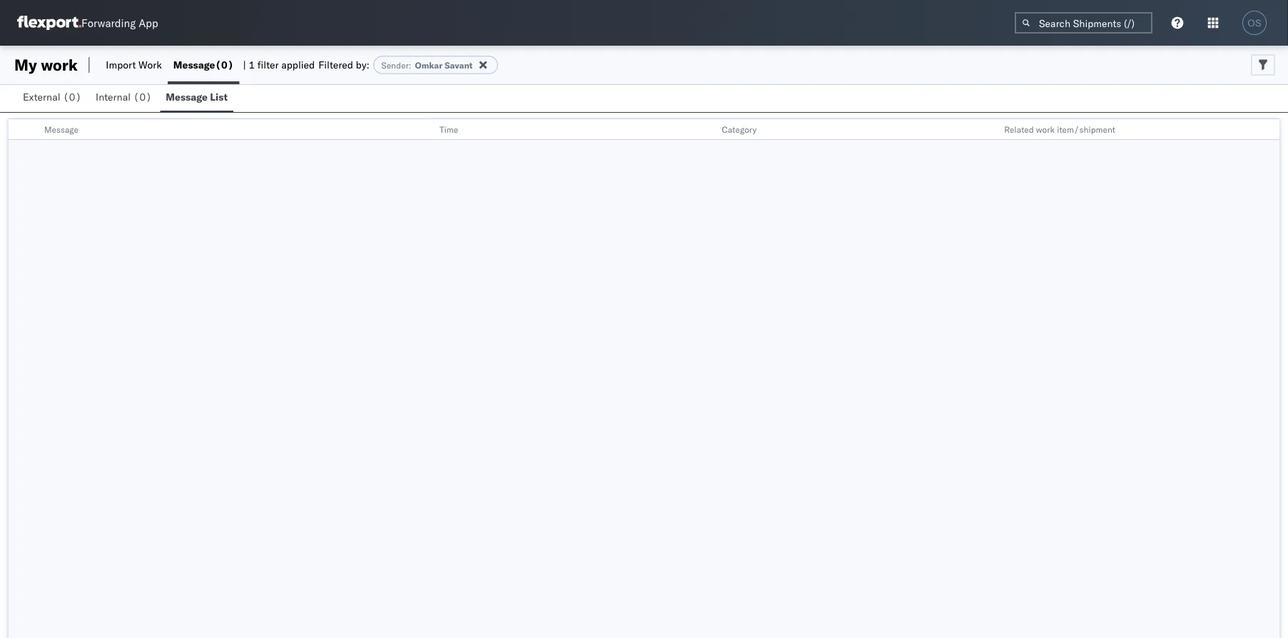 Task type: describe. For each thing, give the bounding box(es) containing it.
filter
[[257, 59, 279, 71]]

omkar
[[415, 60, 443, 70]]

applied
[[281, 59, 315, 71]]

resize handle column header for category
[[980, 119, 997, 141]]

work for my
[[41, 55, 78, 75]]

os
[[1248, 17, 1262, 28]]

filtered
[[318, 59, 353, 71]]

2 vertical spatial message
[[44, 124, 78, 135]]

os button
[[1238, 6, 1271, 39]]

resize handle column header for message
[[415, 119, 432, 141]]

message for (0)
[[173, 59, 215, 71]]

message for list
[[166, 91, 208, 103]]

external (0) button
[[17, 84, 90, 112]]

internal (0)
[[96, 91, 152, 103]]

(0) for external (0)
[[63, 91, 82, 103]]

list
[[210, 91, 228, 103]]

work
[[138, 59, 162, 71]]

category
[[722, 124, 757, 135]]

import work button
[[100, 46, 168, 84]]

(0) for internal (0)
[[133, 91, 152, 103]]

savant
[[445, 60, 473, 70]]

:
[[409, 60, 411, 70]]

forwarding
[[81, 16, 136, 30]]

forwarding app link
[[17, 16, 158, 30]]

message list
[[166, 91, 228, 103]]



Task type: vqa. For each thing, say whether or not it's contained in the screenshot.
Message inside button
yes



Task type: locate. For each thing, give the bounding box(es) containing it.
3 resize handle column header from the left
[[980, 119, 997, 141]]

internal
[[96, 91, 131, 103]]

message inside button
[[166, 91, 208, 103]]

message
[[173, 59, 215, 71], [166, 91, 208, 103], [44, 124, 78, 135]]

(0) right external
[[63, 91, 82, 103]]

sender
[[381, 60, 409, 70]]

app
[[139, 16, 158, 30]]

message down external (0) button
[[44, 124, 78, 135]]

0 vertical spatial work
[[41, 55, 78, 75]]

external (0)
[[23, 91, 82, 103]]

(0) left |
[[215, 59, 234, 71]]

0 horizontal spatial (0)
[[63, 91, 82, 103]]

message up message list
[[173, 59, 215, 71]]

work right "related"
[[1036, 124, 1055, 135]]

1 vertical spatial work
[[1036, 124, 1055, 135]]

Search Shipments (/) text field
[[1015, 12, 1153, 34]]

0 vertical spatial message
[[173, 59, 215, 71]]

forwarding app
[[81, 16, 158, 30]]

item/shipment
[[1057, 124, 1116, 135]]

work for related
[[1036, 124, 1055, 135]]

related
[[1004, 124, 1034, 135]]

flexport. image
[[17, 16, 81, 30]]

time
[[439, 124, 458, 135]]

import work
[[106, 59, 162, 71]]

resize handle column header for time
[[698, 119, 715, 141]]

|
[[243, 59, 246, 71]]

by:
[[356, 59, 370, 71]]

external
[[23, 91, 60, 103]]

1
[[249, 59, 255, 71]]

message list button
[[160, 84, 233, 112]]

(0) for message (0)
[[215, 59, 234, 71]]

internal (0) button
[[90, 84, 160, 112]]

1 horizontal spatial (0)
[[133, 91, 152, 103]]

1 vertical spatial message
[[166, 91, 208, 103]]

resize handle column header
[[415, 119, 432, 141], [698, 119, 715, 141], [980, 119, 997, 141], [1263, 119, 1280, 141]]

work
[[41, 55, 78, 75], [1036, 124, 1055, 135]]

(0) right internal on the top left of page
[[133, 91, 152, 103]]

| 1 filter applied filtered by:
[[243, 59, 370, 71]]

my
[[14, 55, 37, 75]]

my work
[[14, 55, 78, 75]]

4 resize handle column header from the left
[[1263, 119, 1280, 141]]

work up external (0) on the top left
[[41, 55, 78, 75]]

import
[[106, 59, 136, 71]]

1 resize handle column header from the left
[[415, 119, 432, 141]]

2 resize handle column header from the left
[[698, 119, 715, 141]]

resize handle column header for related work item/shipment
[[1263, 119, 1280, 141]]

(0)
[[215, 59, 234, 71], [63, 91, 82, 103], [133, 91, 152, 103]]

message left the list
[[166, 91, 208, 103]]

1 horizontal spatial work
[[1036, 124, 1055, 135]]

0 horizontal spatial work
[[41, 55, 78, 75]]

2 horizontal spatial (0)
[[215, 59, 234, 71]]

message (0)
[[173, 59, 234, 71]]

related work item/shipment
[[1004, 124, 1116, 135]]

sender : omkar savant
[[381, 60, 473, 70]]



